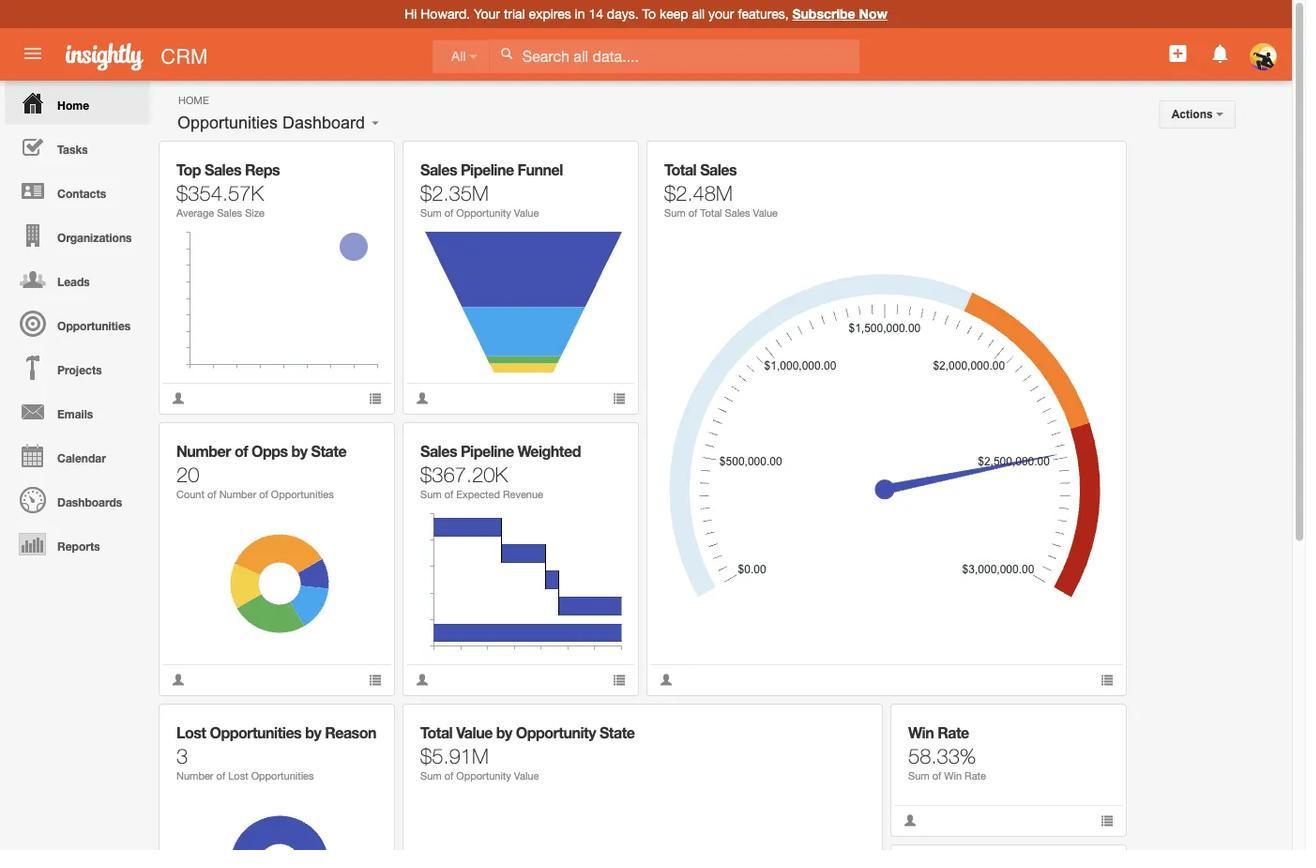 Task type: locate. For each thing, give the bounding box(es) containing it.
pipeline inside sales pipeline weighted $367.20k sum of expected revenue
[[461, 442, 514, 460]]

total
[[664, 161, 696, 179], [700, 207, 722, 219], [420, 724, 453, 742]]

0 horizontal spatial home
[[57, 99, 89, 112]]

0 vertical spatial pipeline
[[461, 161, 514, 179]]

0 horizontal spatial user image
[[172, 392, 185, 405]]

wrench image
[[355, 155, 368, 168], [599, 155, 612, 168], [1087, 155, 1100, 168], [355, 437, 368, 450], [599, 437, 612, 450], [355, 718, 368, 731], [843, 718, 856, 731], [1087, 718, 1100, 731]]

by for $5.91m
[[496, 724, 512, 742]]

1 horizontal spatial state
[[600, 724, 635, 742]]

by
[[291, 442, 307, 460], [305, 724, 321, 742], [496, 724, 512, 742]]

number
[[176, 442, 231, 460], [219, 488, 256, 501], [176, 770, 214, 782]]

2 vertical spatial opportunity
[[456, 770, 511, 782]]

number up 20
[[176, 442, 231, 460]]

sum
[[420, 207, 442, 219], [664, 207, 686, 219], [420, 488, 442, 501], [420, 770, 442, 782], [908, 770, 930, 782]]

pipeline up $2.35m
[[461, 161, 514, 179]]

pipeline
[[461, 161, 514, 179], [461, 442, 514, 460]]

sales pipeline funnel $2.35m sum of opportunity value
[[420, 161, 563, 219]]

1 horizontal spatial user image
[[416, 392, 429, 405]]

sales up $2.48m
[[700, 161, 737, 179]]

user image for total
[[660, 673, 673, 686]]

sales up $2.35m
[[420, 161, 457, 179]]

user image
[[416, 392, 429, 405], [172, 673, 185, 686], [660, 673, 673, 686]]

of down 58.33%
[[932, 770, 941, 782]]

win down 58.33%
[[944, 770, 962, 782]]

sales down $2.48m
[[725, 207, 750, 219]]

0 vertical spatial list image
[[613, 392, 626, 405]]

contacts link
[[5, 169, 150, 213]]

rate down 58.33%
[[965, 770, 986, 782]]

1 pipeline from the top
[[461, 161, 514, 179]]

sales up $354.57k
[[205, 161, 241, 179]]

state
[[311, 442, 346, 460], [600, 724, 635, 742]]

0 vertical spatial opportunity
[[456, 207, 511, 219]]

tasks
[[57, 143, 88, 156]]

0 vertical spatial state
[[311, 442, 346, 460]]

1 vertical spatial number
[[219, 488, 256, 501]]

sum down $2.48m
[[664, 207, 686, 219]]

tasks link
[[5, 125, 150, 169]]

2 vertical spatial user image
[[904, 814, 917, 827]]

sum inside total value by opportunity state $5.91m sum of opportunity value
[[420, 770, 442, 782]]

calendar
[[57, 451, 106, 464]]

sum down the $5.91m
[[420, 770, 442, 782]]

sales inside sales pipeline funnel $2.35m sum of opportunity value
[[420, 161, 457, 179]]

1 vertical spatial state
[[600, 724, 635, 742]]

hi howard. your trial expires in 14 days. to keep all your features, subscribe now
[[405, 6, 888, 22]]

total up the $5.91m
[[420, 724, 453, 742]]

hi
[[405, 6, 417, 22]]

of inside lost opportunities by reason 3 number of lost opportunities
[[216, 770, 225, 782]]

list image
[[369, 392, 382, 405], [369, 673, 382, 686], [1101, 673, 1114, 686]]

total inside total value by opportunity state $5.91m sum of opportunity value
[[420, 724, 453, 742]]

2 pipeline from the top
[[461, 442, 514, 460]]

state for $5.91m
[[600, 724, 635, 742]]

1 vertical spatial list image
[[613, 673, 626, 686]]

leads link
[[5, 257, 150, 301]]

projects link
[[5, 345, 150, 389]]

lost down lost opportunities by reason link
[[228, 770, 248, 782]]

total down $2.48m
[[700, 207, 722, 219]]

win rate 58.33% sum of win rate
[[908, 724, 986, 782]]

0 horizontal spatial state
[[311, 442, 346, 460]]

home down crm
[[178, 94, 209, 106]]

rate up 58.33%
[[938, 724, 969, 742]]

all
[[451, 49, 466, 64]]

2 horizontal spatial total
[[700, 207, 722, 219]]

user image for 20
[[172, 673, 185, 686]]

2 vertical spatial number
[[176, 770, 214, 782]]

lost
[[176, 724, 206, 742], [228, 770, 248, 782]]

opportunities inside button
[[177, 113, 278, 132]]

0 vertical spatial total
[[664, 161, 696, 179]]

list image for sales
[[369, 392, 382, 405]]

1 vertical spatial win
[[944, 770, 962, 782]]

of left opps
[[235, 442, 248, 460]]

leads
[[57, 275, 90, 288]]

of down lost opportunities by reason link
[[216, 770, 225, 782]]

dashboards
[[57, 495, 122, 509]]

1 horizontal spatial total
[[664, 161, 696, 179]]

total value by opportunity state link
[[420, 724, 635, 742]]

expires
[[529, 6, 571, 22]]

number right 'count'
[[219, 488, 256, 501]]

revenue
[[503, 488, 543, 501]]

0 vertical spatial number
[[176, 442, 231, 460]]

sum down $2.35m
[[420, 207, 442, 219]]

sales
[[205, 161, 241, 179], [420, 161, 457, 179], [700, 161, 737, 179], [217, 207, 242, 219], [725, 207, 750, 219], [420, 442, 457, 460]]

0 vertical spatial win
[[908, 724, 934, 742]]

1 horizontal spatial user image
[[416, 673, 429, 686]]

2 horizontal spatial user image
[[660, 673, 673, 686]]

win
[[908, 724, 934, 742], [944, 770, 962, 782]]

sales up $367.20k
[[420, 442, 457, 460]]

weighted
[[518, 442, 581, 460]]

number of opps by state link
[[176, 442, 346, 460]]

of down the $5.91m
[[444, 770, 453, 782]]

user image
[[172, 392, 185, 405], [416, 673, 429, 686], [904, 814, 917, 827]]

2 horizontal spatial user image
[[904, 814, 917, 827]]

state inside number of opps by state 20 count of number of opportunities
[[311, 442, 346, 460]]

58.33%
[[908, 743, 976, 768]]

list image for 20
[[369, 673, 382, 686]]

of inside sales pipeline weighted $367.20k sum of expected revenue
[[444, 488, 453, 501]]

1 vertical spatial pipeline
[[461, 442, 514, 460]]

user image up 20
[[172, 392, 185, 405]]

Search all data.... text field
[[490, 39, 859, 73]]

pipeline inside sales pipeline funnel $2.35m sum of opportunity value
[[461, 161, 514, 179]]

0 horizontal spatial user image
[[172, 673, 185, 686]]

reports link
[[5, 522, 150, 566]]

opportunities
[[177, 113, 278, 132], [57, 319, 131, 332], [271, 488, 334, 501], [210, 724, 301, 742], [251, 770, 314, 782]]

value
[[514, 207, 539, 219], [753, 207, 778, 219], [456, 724, 493, 742], [514, 770, 539, 782]]

calendar link
[[5, 434, 150, 478]]

0 vertical spatial lost
[[176, 724, 206, 742]]

$2.35m
[[420, 180, 489, 205]]

number down 3
[[176, 770, 214, 782]]

of
[[444, 207, 453, 219], [688, 207, 697, 219], [235, 442, 248, 460], [207, 488, 216, 501], [259, 488, 268, 501], [444, 488, 453, 501], [216, 770, 225, 782], [444, 770, 453, 782], [932, 770, 941, 782]]

of down $2.48m
[[688, 207, 697, 219]]

top sales reps $354.57k average sales size
[[176, 161, 280, 219]]

rate
[[938, 724, 969, 742], [965, 770, 986, 782]]

total value by opportunity state $5.91m sum of opportunity value
[[420, 724, 635, 782]]

howard.
[[421, 6, 470, 22]]

win up 58.33%
[[908, 724, 934, 742]]

to
[[642, 6, 656, 22]]

$354.57k
[[176, 180, 264, 205]]

pipeline up $367.20k
[[461, 442, 514, 460]]

user image down 58.33%
[[904, 814, 917, 827]]

0 horizontal spatial total
[[420, 724, 453, 742]]

total for $2.48m
[[664, 161, 696, 179]]

1 vertical spatial user image
[[416, 673, 429, 686]]

of inside sales pipeline funnel $2.35m sum of opportunity value
[[444, 207, 453, 219]]

1 horizontal spatial win
[[944, 770, 962, 782]]

sum down $367.20k
[[420, 488, 442, 501]]

by inside total value by opportunity state $5.91m sum of opportunity value
[[496, 724, 512, 742]]

opportunity
[[456, 207, 511, 219], [516, 724, 596, 742], [456, 770, 511, 782]]

all link
[[433, 40, 489, 74]]

sum down 58.33%
[[908, 770, 930, 782]]

count
[[176, 488, 205, 501]]

lost up 3
[[176, 724, 206, 742]]

navigation containing home
[[0, 81, 150, 566]]

home
[[178, 94, 209, 106], [57, 99, 89, 112]]

contacts
[[57, 187, 106, 200]]

0 horizontal spatial win
[[908, 724, 934, 742]]

of inside total value by opportunity state $5.91m sum of opportunity value
[[444, 770, 453, 782]]

by inside lost opportunities by reason 3 number of lost opportunities
[[305, 724, 321, 742]]

total sales $2.48m sum of total sales value
[[664, 161, 778, 219]]

home up tasks link
[[57, 99, 89, 112]]

opportunities inside number of opps by state 20 count of number of opportunities
[[271, 488, 334, 501]]

navigation
[[0, 81, 150, 566]]

actions
[[1172, 108, 1216, 121]]

opportunities dashboard
[[177, 113, 365, 132]]

win rate link
[[908, 724, 969, 742]]

of down $2.35m
[[444, 207, 453, 219]]

14
[[589, 6, 603, 22]]

sales pipeline funnel link
[[420, 161, 563, 179]]

sum inside win rate 58.33% sum of win rate
[[908, 770, 930, 782]]

by for 3
[[305, 724, 321, 742]]

0 vertical spatial user image
[[172, 392, 185, 405]]

sales pipeline weighted link
[[420, 442, 581, 460]]

user image up the $5.91m
[[416, 673, 429, 686]]

2 vertical spatial total
[[420, 724, 453, 742]]

list image for total
[[1101, 673, 1114, 686]]

of down $367.20k
[[444, 488, 453, 501]]

list image
[[613, 392, 626, 405], [613, 673, 626, 686], [1101, 814, 1114, 827]]

1 vertical spatial lost
[[228, 770, 248, 782]]

top sales reps link
[[176, 161, 280, 179]]

total up $2.48m
[[664, 161, 696, 179]]

actions button
[[1159, 100, 1236, 129]]

state inside total value by opportunity state $5.91m sum of opportunity value
[[600, 724, 635, 742]]



Task type: vqa. For each thing, say whether or not it's contained in the screenshot.


Task type: describe. For each thing, give the bounding box(es) containing it.
days.
[[607, 6, 639, 22]]

total sales link
[[664, 161, 737, 179]]

sum inside total sales $2.48m sum of total sales value
[[664, 207, 686, 219]]

now
[[859, 6, 888, 22]]

trial
[[504, 6, 525, 22]]

0 vertical spatial rate
[[938, 724, 969, 742]]

sales inside sales pipeline weighted $367.20k sum of expected revenue
[[420, 442, 457, 460]]

1 vertical spatial opportunity
[[516, 724, 596, 742]]

of down "number of opps by state" link
[[259, 488, 268, 501]]

reports
[[57, 540, 100, 553]]

keep
[[660, 6, 688, 22]]

top
[[176, 161, 201, 179]]

pipeline for $2.35m
[[461, 161, 514, 179]]

user image for of
[[416, 392, 429, 405]]

1 horizontal spatial lost
[[228, 770, 248, 782]]

2 vertical spatial list image
[[1101, 814, 1114, 827]]

subscribe now link
[[792, 6, 888, 22]]

emails link
[[5, 389, 150, 434]]

dashboards link
[[5, 478, 150, 522]]

in
[[575, 6, 585, 22]]

list image for $2.35m
[[613, 392, 626, 405]]

organizations link
[[5, 213, 150, 257]]

opportunity inside sales pipeline funnel $2.35m sum of opportunity value
[[456, 207, 511, 219]]

sales pipeline weighted $367.20k sum of expected revenue
[[420, 442, 581, 501]]

expected
[[456, 488, 500, 501]]

all
[[692, 6, 705, 22]]

of inside win rate 58.33% sum of win rate
[[932, 770, 941, 782]]

sum inside sales pipeline funnel $2.35m sum of opportunity value
[[420, 207, 442, 219]]

value inside sales pipeline funnel $2.35m sum of opportunity value
[[514, 207, 539, 219]]

state for 20
[[311, 442, 346, 460]]

size
[[245, 207, 265, 219]]

list image for $367.20k
[[613, 673, 626, 686]]

lost opportunities by reason 3 number of lost opportunities
[[176, 724, 376, 782]]

0 horizontal spatial lost
[[176, 724, 206, 742]]

white image
[[500, 47, 513, 60]]

sum inside sales pipeline weighted $367.20k sum of expected revenue
[[420, 488, 442, 501]]

opportunities link
[[5, 301, 150, 345]]

home inside navigation
[[57, 99, 89, 112]]

notifications image
[[1209, 42, 1232, 65]]

emails
[[57, 407, 93, 420]]

1 vertical spatial rate
[[965, 770, 986, 782]]

projects
[[57, 363, 102, 376]]

crm
[[161, 44, 208, 68]]

sales down $354.57k
[[217, 207, 242, 219]]

user image for $367.20k
[[416, 673, 429, 686]]

3
[[176, 743, 188, 768]]

of inside total sales $2.48m sum of total sales value
[[688, 207, 697, 219]]

$367.20k
[[420, 462, 508, 486]]

average
[[176, 207, 214, 219]]

home link
[[5, 81, 150, 125]]

dashboard
[[282, 113, 365, 132]]

features,
[[738, 6, 789, 22]]

opps
[[252, 442, 288, 460]]

$2.48m
[[664, 180, 733, 205]]

1 horizontal spatial home
[[178, 94, 209, 106]]

1 vertical spatial total
[[700, 207, 722, 219]]

number inside lost opportunities by reason 3 number of lost opportunities
[[176, 770, 214, 782]]

your
[[474, 6, 500, 22]]

reason
[[325, 724, 376, 742]]

organizations
[[57, 231, 132, 244]]

value inside total sales $2.48m sum of total sales value
[[753, 207, 778, 219]]

number of opps by state 20 count of number of opportunities
[[176, 442, 346, 501]]

20
[[176, 462, 199, 486]]

reps
[[245, 161, 280, 179]]

pipeline for $367.20k
[[461, 442, 514, 460]]

opportunities dashboard button
[[171, 109, 372, 137]]

by inside number of opps by state 20 count of number of opportunities
[[291, 442, 307, 460]]

total for by
[[420, 724, 453, 742]]

subscribe
[[792, 6, 855, 22]]

of right 'count'
[[207, 488, 216, 501]]

funnel
[[518, 161, 563, 179]]

$5.91m
[[420, 743, 489, 768]]

user image for $354.57k
[[172, 392, 185, 405]]

lost opportunities by reason link
[[176, 724, 376, 742]]

your
[[708, 6, 734, 22]]



